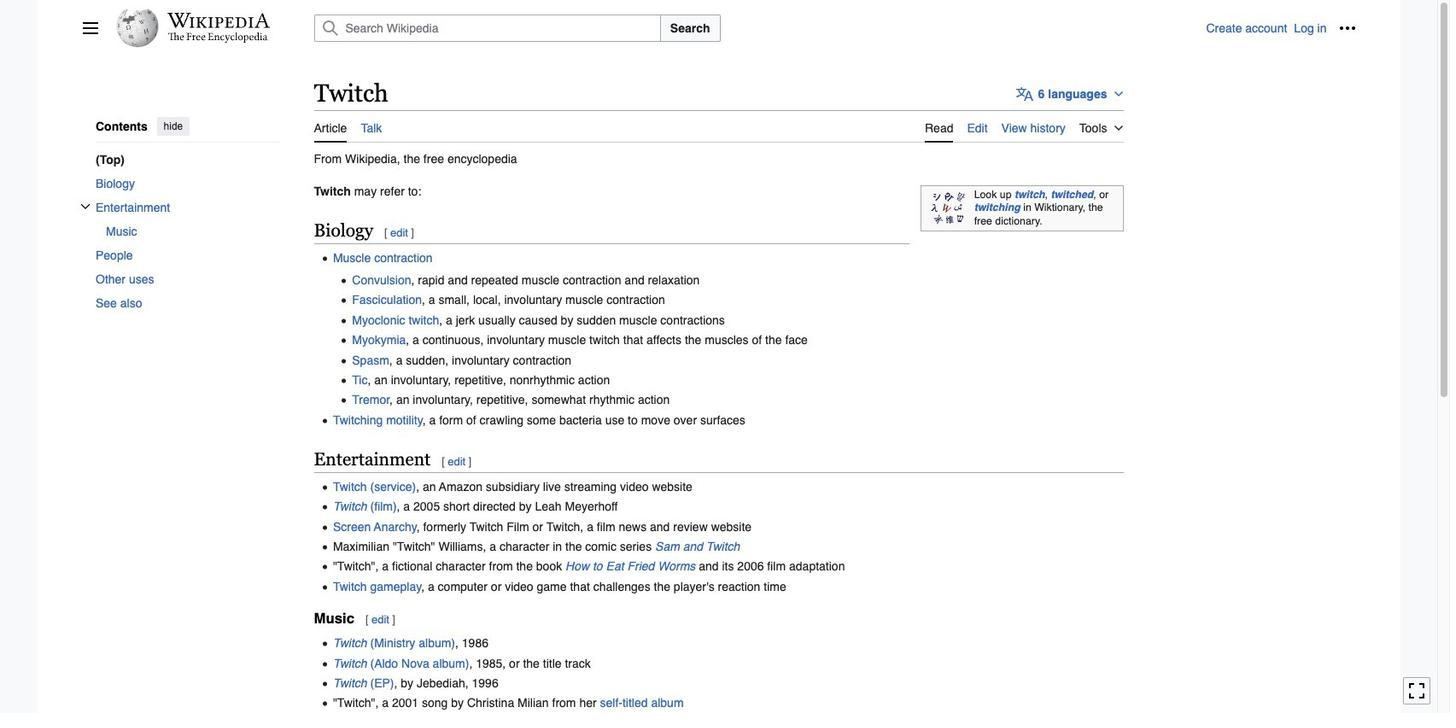 Task type: vqa. For each thing, say whether or not it's contained in the screenshot.
Suleyman
no



Task type: describe. For each thing, give the bounding box(es) containing it.
wikipedia image
[[167, 13, 270, 28]]

menu image
[[82, 20, 99, 37]]

language progressive image
[[1016, 85, 1034, 102]]

Search Wikipedia search field
[[314, 15, 661, 42]]



Task type: locate. For each thing, give the bounding box(es) containing it.
the free encyclopedia image
[[168, 32, 268, 44]]

personal tools navigation
[[1207, 15, 1362, 42]]

fullscreen image
[[1409, 683, 1426, 700]]

log in and more options image
[[1339, 20, 1356, 37]]

main content
[[307, 77, 1356, 713]]

x small image
[[80, 201, 90, 211]]

None search field
[[293, 15, 1207, 42]]



